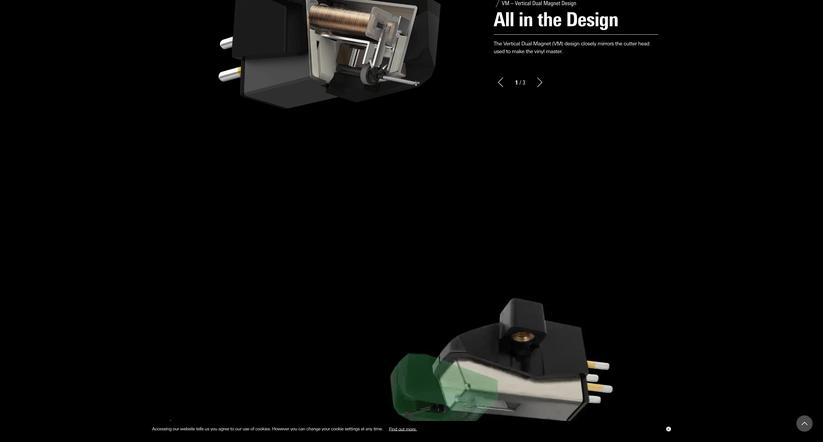 Task type: vqa. For each thing, say whether or not it's contained in the screenshot.
Find out more. "link"
yes



Task type: describe. For each thing, give the bounding box(es) containing it.
any
[[366, 427, 373, 432]]

find out more.
[[389, 427, 417, 432]]

3
[[523, 79, 526, 87]]

all in the design
[[494, 8, 619, 31]]

1 / 3
[[516, 79, 526, 87]]

accessing
[[152, 427, 172, 432]]

head
[[639, 41, 650, 47]]

tells
[[196, 427, 204, 432]]

find out more. link
[[384, 425, 422, 435]]

website
[[180, 427, 195, 432]]

1
[[516, 79, 518, 87]]

design
[[566, 8, 619, 31]]

change
[[307, 427, 321, 432]]

/
[[520, 79, 522, 87]]

dual
[[522, 41, 532, 47]]

your
[[322, 427, 330, 432]]

2 you from the left
[[290, 427, 297, 432]]

master.
[[546, 48, 563, 54]]

next slide image
[[535, 78, 545, 87]]

1 our from the left
[[173, 427, 179, 432]]

the
[[494, 41, 502, 47]]

1 you from the left
[[210, 427, 217, 432]]

2 our from the left
[[235, 427, 242, 432]]

more.
[[406, 427, 417, 432]]

1 vertical spatial to
[[230, 427, 234, 432]]

of
[[251, 427, 254, 432]]

use
[[243, 427, 250, 432]]

at
[[361, 427, 365, 432]]

arrow up image
[[802, 421, 808, 427]]

cookie
[[331, 427, 344, 432]]



Task type: locate. For each thing, give the bounding box(es) containing it.
2 horizontal spatial the
[[616, 41, 623, 47]]

1 horizontal spatial you
[[290, 427, 297, 432]]

the vertical dual magnet (vm) design closely mirrors the cutter head used to make the vinyl master.
[[494, 41, 650, 54]]

0 vertical spatial the
[[538, 8, 562, 31]]

the down dual
[[526, 48, 533, 54]]

vertical
[[504, 41, 520, 47]]

time.
[[374, 427, 383, 432]]

agree
[[219, 427, 229, 432]]

make
[[512, 48, 525, 54]]

us
[[205, 427, 209, 432]]

you
[[210, 427, 217, 432], [290, 427, 297, 432]]

2 vertical spatial the
[[526, 48, 533, 54]]

can
[[299, 427, 305, 432]]

cookies.
[[256, 427, 271, 432]]

our left use
[[235, 427, 242, 432]]

the left the 'cutter'
[[616, 41, 623, 47]]

0 horizontal spatial to
[[230, 427, 234, 432]]

1 horizontal spatial the
[[538, 8, 562, 31]]

used
[[494, 48, 505, 54]]

(vm)
[[553, 41, 564, 47]]

cutter
[[624, 41, 637, 47]]

out
[[399, 427, 405, 432]]

to right agree
[[230, 427, 234, 432]]

cross image
[[667, 429, 670, 431]]

1 vertical spatial the
[[616, 41, 623, 47]]

0 horizontal spatial you
[[210, 427, 217, 432]]

to inside the vertical dual magnet (vm) design closely mirrors the cutter head used to make the vinyl master.
[[506, 48, 511, 54]]

closely
[[581, 41, 597, 47]]

in
[[519, 8, 533, 31]]

1 horizontal spatial our
[[235, 427, 242, 432]]

to
[[506, 48, 511, 54], [230, 427, 234, 432]]

0 vertical spatial to
[[506, 48, 511, 54]]

design
[[565, 41, 580, 47]]

accessing our website tells us you agree to our use of cookies. however you can change your cookie settings at any time.
[[152, 427, 384, 432]]

settings
[[345, 427, 360, 432]]

0 horizontal spatial the
[[526, 48, 533, 54]]

previous slide image
[[496, 78, 506, 87]]

find
[[389, 427, 398, 432]]

the right the in
[[538, 8, 562, 31]]

mirrors
[[598, 41, 614, 47]]

all
[[494, 8, 515, 31]]

our
[[173, 427, 179, 432], [235, 427, 242, 432]]

magnet
[[534, 41, 551, 47]]

our left website
[[173, 427, 179, 432]]

to down vertical
[[506, 48, 511, 54]]

0 horizontal spatial our
[[173, 427, 179, 432]]

you left 'can'
[[290, 427, 297, 432]]

vinyl
[[535, 48, 545, 54]]

1 horizontal spatial to
[[506, 48, 511, 54]]

however
[[272, 427, 289, 432]]

the
[[538, 8, 562, 31], [616, 41, 623, 47], [526, 48, 533, 54]]

you right us
[[210, 427, 217, 432]]



